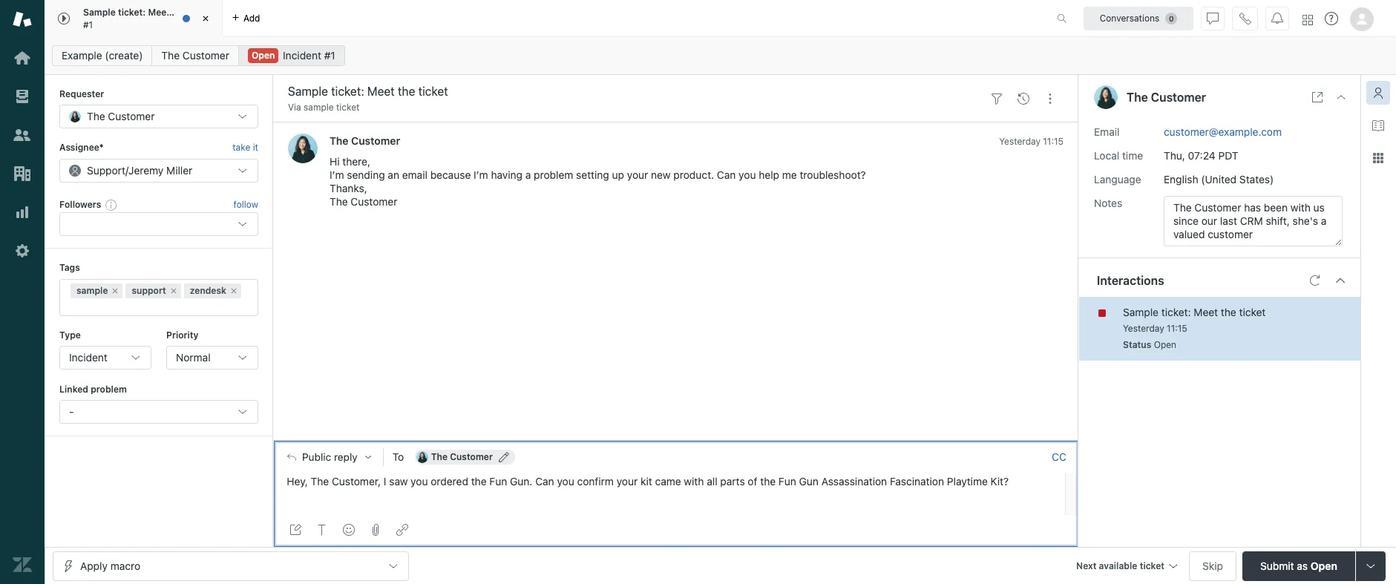Task type: describe. For each thing, give the bounding box(es) containing it.
conversations
[[1100, 12, 1160, 23]]

interactions
[[1097, 274, 1165, 287]]

customer inside secondary element
[[183, 49, 229, 62]]

ticket inside sample ticket: meet the ticket #1
[[189, 7, 214, 18]]

macro
[[110, 559, 140, 572]]

remove image for sample
[[111, 286, 120, 295]]

cc button
[[1052, 451, 1067, 464]]

priority
[[166, 329, 199, 340]]

next available ticket
[[1077, 560, 1165, 571]]

#1 inside secondary element
[[324, 49, 335, 62]]

view more details image
[[1312, 91, 1324, 103]]

submit
[[1261, 559, 1295, 572]]

add attachment image
[[370, 524, 382, 536]]

take
[[233, 142, 250, 153]]

confirm
[[577, 475, 614, 488]]

i
[[384, 475, 386, 488]]

skip
[[1203, 559, 1224, 572]]

public
[[302, 451, 331, 463]]

new
[[651, 169, 671, 181]]

followers
[[59, 199, 101, 210]]

yesterday inside sample ticket: meet the ticket yesterday 11:15 status open
[[1123, 323, 1165, 334]]

hi there, i'm sending an email because i'm having a problem setting up your new product. can you help me troubleshoot? thanks, the customer
[[330, 155, 866, 208]]

example
[[62, 49, 102, 62]]

the up hi
[[330, 135, 349, 147]]

gun
[[799, 475, 819, 488]]

close image
[[1336, 91, 1348, 103]]

customer@example.com
[[1164, 125, 1282, 138]]

yesterday 11:15
[[1000, 136, 1064, 147]]

1 fun from the left
[[490, 475, 507, 488]]

sample for sample ticket: meet the ticket #1
[[83, 7, 116, 18]]

hey,
[[287, 475, 308, 488]]

take it
[[233, 142, 258, 153]]

reporting image
[[13, 203, 32, 222]]

07:24
[[1188, 149, 1216, 162]]

the customer link inside secondary element
[[152, 45, 239, 66]]

sending
[[347, 169, 385, 181]]

email
[[1094, 125, 1120, 138]]

the right user image
[[1127, 91, 1148, 104]]

open inside sample ticket: meet the ticket yesterday 11:15 status open
[[1154, 339, 1177, 350]]

0 horizontal spatial problem
[[91, 384, 127, 395]]

as
[[1297, 559, 1308, 572]]

kit?
[[991, 475, 1009, 488]]

customer up customer@example.com
[[1151, 91, 1207, 104]]

1 horizontal spatial the customer link
[[330, 135, 400, 147]]

your for kit
[[617, 475, 638, 488]]

0 horizontal spatial you
[[411, 475, 428, 488]]

sample ticket: meet the ticket #1
[[83, 7, 214, 30]]

zendesk products image
[[1303, 14, 1313, 25]]

close image
[[198, 11, 213, 26]]

add link (cmd k) image
[[396, 524, 408, 536]]

notifications image
[[1272, 12, 1284, 24]]

button displays agent's chat status as invisible. image
[[1207, 12, 1219, 24]]

ticket inside sample ticket: meet the ticket yesterday 11:15 status open
[[1240, 306, 1266, 318]]

organizations image
[[13, 164, 32, 183]]

conversations button
[[1084, 6, 1194, 30]]

draft mode image
[[290, 524, 301, 536]]

the right the customer@example.com image
[[431, 451, 448, 462]]

meet for sample ticket: meet the ticket yesterday 11:15 status open
[[1194, 306, 1219, 318]]

the inside sample ticket: meet the ticket #1
[[172, 7, 187, 18]]

cc
[[1052, 451, 1067, 463]]

support
[[132, 285, 166, 296]]

help
[[759, 169, 780, 181]]

via sample ticket
[[288, 102, 360, 113]]

email
[[402, 169, 428, 181]]

customer@example.com image
[[416, 451, 428, 463]]

ticket inside dropdown button
[[1140, 560, 1165, 571]]

info on adding followers image
[[106, 199, 118, 211]]

customer inside requester element
[[108, 110, 155, 123]]

because
[[430, 169, 471, 181]]

available
[[1099, 560, 1138, 571]]

skip button
[[1189, 551, 1237, 581]]

status
[[1123, 339, 1152, 350]]

assassination
[[822, 475, 887, 488]]

remove image
[[229, 286, 238, 295]]

english (united states)
[[1164, 173, 1274, 185]]

ticket: for sample ticket: meet the ticket yesterday 11:15 status open
[[1162, 306, 1191, 318]]

an
[[388, 169, 399, 181]]

1 horizontal spatial you
[[557, 475, 575, 488]]

to
[[393, 451, 404, 463]]

user image
[[1094, 85, 1118, 109]]

tabs tab list
[[45, 0, 1042, 37]]

local time
[[1094, 149, 1144, 162]]

local
[[1094, 149, 1120, 162]]

0 horizontal spatial yesterday 11:15 text field
[[1000, 136, 1064, 147]]

parts
[[721, 475, 745, 488]]

requester
[[59, 88, 104, 99]]

public reply button
[[274, 442, 383, 473]]

main element
[[0, 0, 45, 584]]

insert emojis image
[[343, 524, 355, 536]]

ordered
[[431, 475, 468, 488]]

get started image
[[13, 48, 32, 68]]

the inside requester element
[[87, 110, 105, 123]]

followers element
[[59, 212, 258, 236]]

setting
[[576, 169, 609, 181]]

take it button
[[233, 141, 258, 156]]

via
[[288, 102, 301, 113]]

(create)
[[105, 49, 143, 62]]

me
[[782, 169, 797, 181]]

add
[[244, 12, 260, 23]]

thanks,
[[330, 182, 367, 195]]

states)
[[1240, 173, 1274, 185]]

add button
[[223, 0, 269, 36]]

format text image
[[316, 524, 328, 536]]

/
[[125, 164, 129, 177]]

tags
[[59, 262, 80, 273]]

up
[[612, 169, 624, 181]]

example (create) button
[[52, 45, 153, 66]]

notes
[[1094, 196, 1123, 209]]

english
[[1164, 173, 1199, 185]]

hey, the customer, i saw you ordered the fun gun. can you confirm your kit came with all parts of the fun gun assassination fascination playtime kit?
[[287, 475, 1012, 488]]



Task type: locate. For each thing, give the bounding box(es) containing it.
1 vertical spatial yesterday 11:15 text field
[[1123, 323, 1188, 334]]

1 vertical spatial can
[[535, 475, 554, 488]]

1 horizontal spatial #1
[[324, 49, 335, 62]]

yesterday 11:15 text field down events image
[[1000, 136, 1064, 147]]

problem inside 'hi there, i'm sending an email because i'm having a problem setting up your new product. can you help me troubleshoot? thanks, the customer'
[[534, 169, 574, 181]]

customer,
[[332, 475, 381, 488]]

1 horizontal spatial incident
[[283, 49, 321, 62]]

-
[[69, 406, 74, 418]]

assignee* element
[[59, 159, 258, 182]]

1 vertical spatial sample
[[76, 285, 108, 296]]

The Customer has been with us since our last CRM shift, she's a valued customer text field
[[1164, 196, 1343, 246]]

sample up status
[[1123, 306, 1159, 318]]

customer inside 'hi there, i'm sending an email because i'm having a problem setting up your new product. can you help me troubleshoot? thanks, the customer'
[[351, 196, 398, 208]]

remove image
[[111, 286, 120, 295], [169, 286, 178, 295]]

2 fun from the left
[[779, 475, 797, 488]]

customer context image
[[1373, 87, 1385, 99]]

the customer down requester
[[87, 110, 155, 123]]

1 vertical spatial 11:15
[[1167, 323, 1188, 334]]

1 horizontal spatial 11:15
[[1167, 323, 1188, 334]]

0 vertical spatial problem
[[534, 169, 574, 181]]

0 horizontal spatial meet
[[148, 7, 170, 18]]

incident for incident #1
[[283, 49, 321, 62]]

sample
[[304, 102, 334, 113], [76, 285, 108, 296]]

customer left edit user icon
[[450, 451, 493, 462]]

0 vertical spatial #1
[[83, 19, 93, 30]]

linked
[[59, 384, 88, 395]]

came
[[655, 475, 681, 488]]

1 vertical spatial the customer link
[[330, 135, 400, 147]]

the down sample ticket: meet the ticket #1
[[161, 49, 180, 62]]

#1 up the via sample ticket
[[324, 49, 335, 62]]

hi
[[330, 155, 340, 168]]

1 vertical spatial incident
[[69, 351, 108, 364]]

1 vertical spatial meet
[[1194, 306, 1219, 318]]

zendesk support image
[[13, 10, 32, 29]]

the inside secondary element
[[161, 49, 180, 62]]

of
[[748, 475, 758, 488]]

remove image left support
[[111, 286, 120, 295]]

having
[[491, 169, 523, 181]]

can inside 'hi there, i'm sending an email because i'm having a problem setting up your new product. can you help me troubleshoot? thanks, the customer'
[[717, 169, 736, 181]]

jeremy
[[129, 164, 164, 177]]

2 horizontal spatial open
[[1311, 559, 1338, 572]]

avatar image
[[288, 134, 318, 164]]

ticket actions image
[[1045, 93, 1057, 104]]

11:15 inside sample ticket: meet the ticket yesterday 11:15 status open
[[1167, 323, 1188, 334]]

meet inside sample ticket: meet the ticket #1
[[148, 7, 170, 18]]

apply macro
[[80, 559, 140, 572]]

open right status
[[1154, 339, 1177, 350]]

1 horizontal spatial yesterday 11:15 text field
[[1123, 323, 1188, 334]]

next available ticket button
[[1070, 551, 1184, 583]]

1 horizontal spatial problem
[[534, 169, 574, 181]]

customer up "there,"
[[351, 135, 400, 147]]

1 horizontal spatial remove image
[[169, 286, 178, 295]]

1 vertical spatial yesterday
[[1123, 323, 1165, 334]]

follow button
[[234, 198, 258, 212]]

problem down incident popup button
[[91, 384, 127, 395]]

incident down type
[[69, 351, 108, 364]]

1 horizontal spatial open
[[1154, 339, 1177, 350]]

1 vertical spatial sample
[[1123, 306, 1159, 318]]

ticket: down interactions on the top right
[[1162, 306, 1191, 318]]

2 i'm from the left
[[474, 169, 488, 181]]

open inside secondary element
[[252, 50, 275, 61]]

yesterday up status
[[1123, 323, 1165, 334]]

i'm
[[330, 169, 344, 181], [474, 169, 488, 181]]

1 horizontal spatial sample
[[1123, 306, 1159, 318]]

the inside 'hi there, i'm sending an email because i'm having a problem setting up your new product. can you help me troubleshoot? thanks, the customer'
[[330, 196, 348, 208]]

0 horizontal spatial ticket:
[[118, 7, 146, 18]]

0 vertical spatial ticket:
[[118, 7, 146, 18]]

reply
[[334, 451, 358, 463]]

you left confirm
[[557, 475, 575, 488]]

sample
[[83, 7, 116, 18], [1123, 306, 1159, 318]]

support / jeremy miller
[[87, 164, 193, 177]]

incident
[[283, 49, 321, 62], [69, 351, 108, 364]]

0 vertical spatial meet
[[148, 7, 170, 18]]

0 horizontal spatial open
[[252, 50, 275, 61]]

the down requester
[[87, 110, 105, 123]]

can right gun.
[[535, 475, 554, 488]]

linked problem element
[[59, 400, 258, 424]]

support
[[87, 164, 125, 177]]

gun.
[[510, 475, 533, 488]]

it
[[253, 142, 258, 153]]

can
[[717, 169, 736, 181], [535, 475, 554, 488]]

requester element
[[59, 105, 258, 129]]

the down thanks,
[[330, 196, 348, 208]]

1 horizontal spatial yesterday
[[1123, 323, 1165, 334]]

ticket: up (create)
[[118, 7, 146, 18]]

1 horizontal spatial ticket:
[[1162, 306, 1191, 318]]

ticket
[[189, 7, 214, 18], [336, 102, 360, 113], [1240, 306, 1266, 318], [1140, 560, 1165, 571]]

saw
[[389, 475, 408, 488]]

incident inside secondary element
[[283, 49, 321, 62]]

next
[[1077, 560, 1097, 571]]

fun
[[490, 475, 507, 488], [779, 475, 797, 488]]

tab
[[45, 0, 223, 37]]

can inside public reply composer text box
[[535, 475, 554, 488]]

0 vertical spatial yesterday
[[1000, 136, 1041, 147]]

0 vertical spatial yesterday 11:15 text field
[[1000, 136, 1064, 147]]

filter image
[[991, 93, 1003, 104]]

#1 up the "example" on the left top of the page
[[83, 19, 93, 30]]

Yesterday 11:15 text field
[[1000, 136, 1064, 147], [1123, 323, 1188, 334]]

the customer up thu,
[[1127, 91, 1207, 104]]

miller
[[166, 164, 193, 177]]

your left kit
[[617, 475, 638, 488]]

1 vertical spatial problem
[[91, 384, 127, 395]]

0 vertical spatial open
[[252, 50, 275, 61]]

sample for sample ticket: meet the ticket yesterday 11:15 status open
[[1123, 306, 1159, 318]]

1 horizontal spatial meet
[[1194, 306, 1219, 318]]

submit as open
[[1261, 559, 1338, 572]]

meet
[[148, 7, 170, 18], [1194, 306, 1219, 318]]

views image
[[13, 87, 32, 106]]

the customer link up "there,"
[[330, 135, 400, 147]]

can right product.
[[717, 169, 736, 181]]

the customer down close icon
[[161, 49, 229, 62]]

yesterday 11:15 text field up status
[[1123, 323, 1188, 334]]

problem
[[534, 169, 574, 181], [91, 384, 127, 395]]

you inside 'hi there, i'm sending an email because i'm having a problem setting up your new product. can you help me troubleshoot? thanks, the customer'
[[739, 169, 756, 181]]

1 i'm from the left
[[330, 169, 344, 181]]

1 horizontal spatial sample
[[304, 102, 334, 113]]

1 vertical spatial #1
[[324, 49, 335, 62]]

open right as at the bottom right of the page
[[1311, 559, 1338, 572]]

1 horizontal spatial can
[[717, 169, 736, 181]]

example (create)
[[62, 49, 143, 62]]

apps image
[[1373, 152, 1385, 164]]

edit user image
[[499, 452, 509, 462]]

the
[[172, 7, 187, 18], [1221, 306, 1237, 318], [471, 475, 487, 488], [761, 475, 776, 488]]

0 horizontal spatial the customer link
[[152, 45, 239, 66]]

the customer inside requester element
[[87, 110, 155, 123]]

Public reply composer text field
[[281, 473, 1061, 504]]

remove image right support
[[169, 286, 178, 295]]

the customer link
[[152, 45, 239, 66], [330, 135, 400, 147]]

the customer
[[161, 49, 229, 62], [1127, 91, 1207, 104], [87, 110, 155, 123], [330, 135, 400, 147], [431, 451, 493, 462]]

fascination
[[890, 475, 945, 488]]

0 horizontal spatial fun
[[490, 475, 507, 488]]

fun left gun.
[[490, 475, 507, 488]]

customer
[[183, 49, 229, 62], [1151, 91, 1207, 104], [108, 110, 155, 123], [351, 135, 400, 147], [351, 196, 398, 208], [450, 451, 493, 462]]

0 horizontal spatial remove image
[[111, 286, 120, 295]]

incident for incident
[[69, 351, 108, 364]]

incident button
[[59, 346, 151, 370]]

0 vertical spatial sample
[[304, 102, 334, 113]]

0 horizontal spatial 11:15
[[1043, 136, 1064, 147]]

thu, 07:24 pdt
[[1164, 149, 1239, 162]]

time
[[1123, 149, 1144, 162]]

admin image
[[13, 241, 32, 261]]

incident #1
[[283, 49, 335, 62]]

normal
[[176, 351, 211, 364]]

0 horizontal spatial yesterday
[[1000, 136, 1041, 147]]

displays possible ticket submission types image
[[1365, 560, 1377, 572]]

your for new
[[627, 169, 648, 181]]

zendesk image
[[13, 555, 32, 575]]

playtime
[[947, 475, 988, 488]]

customers image
[[13, 125, 32, 145]]

open
[[252, 50, 275, 61], [1154, 339, 1177, 350], [1311, 559, 1338, 572]]

open down add
[[252, 50, 275, 61]]

problem right the a
[[534, 169, 574, 181]]

follow
[[234, 199, 258, 210]]

the customer up the ordered
[[431, 451, 493, 462]]

1 vertical spatial your
[[617, 475, 638, 488]]

sample up example (create)
[[83, 7, 116, 18]]

you right 'saw' at the left bottom
[[411, 475, 428, 488]]

the inside public reply composer text box
[[311, 475, 329, 488]]

Subject field
[[285, 82, 981, 100]]

thu,
[[1164, 149, 1186, 162]]

0 horizontal spatial sample
[[76, 285, 108, 296]]

1 remove image from the left
[[111, 286, 120, 295]]

ticket:
[[118, 7, 146, 18], [1162, 306, 1191, 318]]

your inside public reply composer text box
[[617, 475, 638, 488]]

ticket: inside sample ticket: meet the ticket yesterday 11:15 status open
[[1162, 306, 1191, 318]]

the customer up "there,"
[[330, 135, 400, 147]]

1 vertical spatial ticket:
[[1162, 306, 1191, 318]]

get help image
[[1325, 12, 1339, 25]]

you
[[739, 169, 756, 181], [411, 475, 428, 488], [557, 475, 575, 488]]

incident up via
[[283, 49, 321, 62]]

0 vertical spatial incident
[[283, 49, 321, 62]]

normal button
[[166, 346, 258, 370]]

1 vertical spatial open
[[1154, 339, 1177, 350]]

0 vertical spatial can
[[717, 169, 736, 181]]

meet inside sample ticket: meet the ticket yesterday 11:15 status open
[[1194, 306, 1219, 318]]

2 horizontal spatial you
[[739, 169, 756, 181]]

remove image for support
[[169, 286, 178, 295]]

sample down 'tags'
[[76, 285, 108, 296]]

linked problem
[[59, 384, 127, 395]]

zendesk
[[190, 285, 226, 296]]

all
[[707, 475, 718, 488]]

2 vertical spatial open
[[1311, 559, 1338, 572]]

tab containing sample ticket: meet the ticket
[[45, 0, 223, 37]]

the right hey,
[[311, 475, 329, 488]]

0 horizontal spatial sample
[[83, 7, 116, 18]]

secondary element
[[45, 41, 1397, 71]]

meet for sample ticket: meet the ticket #1
[[148, 7, 170, 18]]

1 horizontal spatial i'm
[[474, 169, 488, 181]]

0 horizontal spatial can
[[535, 475, 554, 488]]

your right the up on the top of the page
[[627, 169, 648, 181]]

ticket: inside sample ticket: meet the ticket #1
[[118, 7, 146, 18]]

the
[[161, 49, 180, 62], [1127, 91, 1148, 104], [87, 110, 105, 123], [330, 135, 349, 147], [330, 196, 348, 208], [431, 451, 448, 462], [311, 475, 329, 488]]

0 horizontal spatial #1
[[83, 19, 93, 30]]

type
[[59, 329, 81, 340]]

product.
[[674, 169, 714, 181]]

sample right via
[[304, 102, 334, 113]]

yesterday down events image
[[1000, 136, 1041, 147]]

0 vertical spatial 11:15
[[1043, 136, 1064, 147]]

0 vertical spatial the customer link
[[152, 45, 239, 66]]

i'm down hi
[[330, 169, 344, 181]]

troubleshoot?
[[800, 169, 866, 181]]

the customer link down close icon
[[152, 45, 239, 66]]

sample inside sample ticket: meet the ticket #1
[[83, 7, 116, 18]]

2 remove image from the left
[[169, 286, 178, 295]]

customer down sending on the left top of the page
[[351, 196, 398, 208]]

(united
[[1202, 173, 1237, 185]]

customer down close icon
[[183, 49, 229, 62]]

customer up /
[[108, 110, 155, 123]]

ticket: for sample ticket: meet the ticket #1
[[118, 7, 146, 18]]

apply
[[80, 559, 108, 572]]

i'm left having
[[474, 169, 488, 181]]

your inside 'hi there, i'm sending an email because i'm having a problem setting up your new product. can you help me troubleshoot? thanks, the customer'
[[627, 169, 648, 181]]

you left the "help"
[[739, 169, 756, 181]]

0 horizontal spatial incident
[[69, 351, 108, 364]]

sample inside sample ticket: meet the ticket yesterday 11:15 status open
[[1123, 306, 1159, 318]]

incident inside popup button
[[69, 351, 108, 364]]

knowledge image
[[1373, 120, 1385, 131]]

assignee*
[[59, 142, 104, 153]]

fun left gun
[[779, 475, 797, 488]]

sample ticket: meet the ticket yesterday 11:15 status open
[[1123, 306, 1266, 350]]

there,
[[343, 155, 371, 168]]

yesterday
[[1000, 136, 1041, 147], [1123, 323, 1165, 334]]

public reply
[[302, 451, 358, 463]]

the inside sample ticket: meet the ticket yesterday 11:15 status open
[[1221, 306, 1237, 318]]

the customer inside secondary element
[[161, 49, 229, 62]]

#1 inside sample ticket: meet the ticket #1
[[83, 19, 93, 30]]

hide composer image
[[670, 435, 682, 447]]

kit
[[641, 475, 652, 488]]

0 vertical spatial your
[[627, 169, 648, 181]]

0 horizontal spatial i'm
[[330, 169, 344, 181]]

events image
[[1018, 93, 1030, 104]]

1 horizontal spatial fun
[[779, 475, 797, 488]]

your
[[627, 169, 648, 181], [617, 475, 638, 488]]

with
[[684, 475, 704, 488]]

0 vertical spatial sample
[[83, 7, 116, 18]]



Task type: vqa. For each thing, say whether or not it's contained in the screenshot.
for
no



